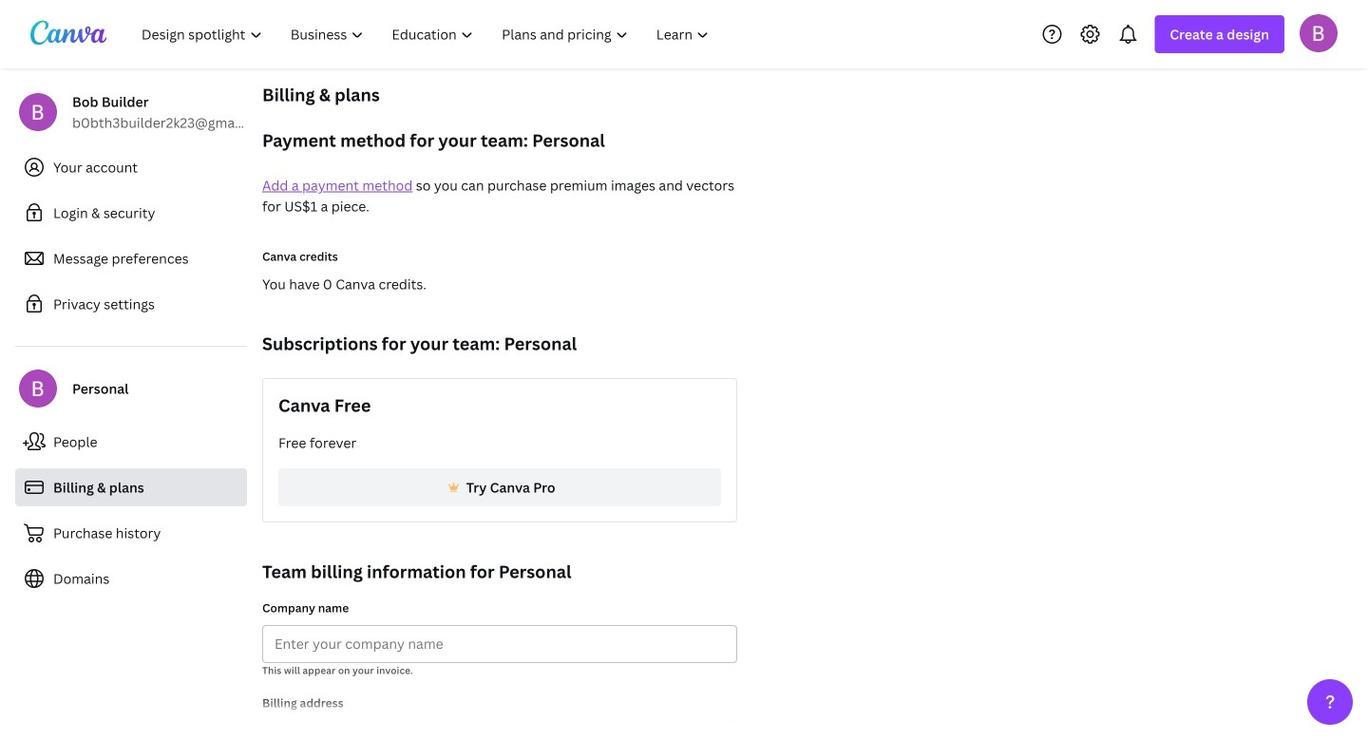 Task type: vqa. For each thing, say whether or not it's contained in the screenshot.
Enter your company name text box
yes



Task type: describe. For each thing, give the bounding box(es) containing it.
bob builder image
[[1300, 14, 1338, 52]]

top level navigation element
[[129, 15, 725, 53]]



Task type: locate. For each thing, give the bounding box(es) containing it.
Enter your company name text field
[[275, 626, 725, 662]]



